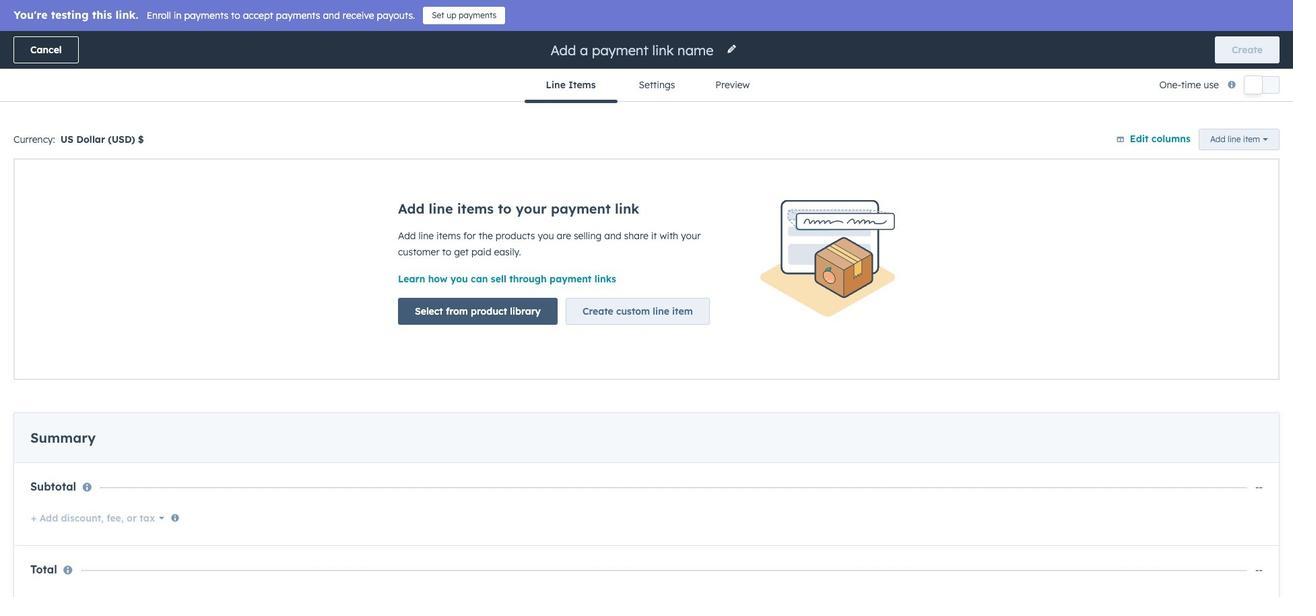 Task type: describe. For each thing, give the bounding box(es) containing it.
Add a payment link name field
[[550, 41, 719, 59]]

page section element
[[0, 31, 1294, 103]]

navigation inside page section element
[[525, 69, 769, 103]]



Task type: locate. For each thing, give the bounding box(es) containing it.
dialog
[[0, 0, 1294, 597]]

navigation
[[525, 69, 769, 103]]



Task type: vqa. For each thing, say whether or not it's contained in the screenshot.
PAGE SECTION element
yes



